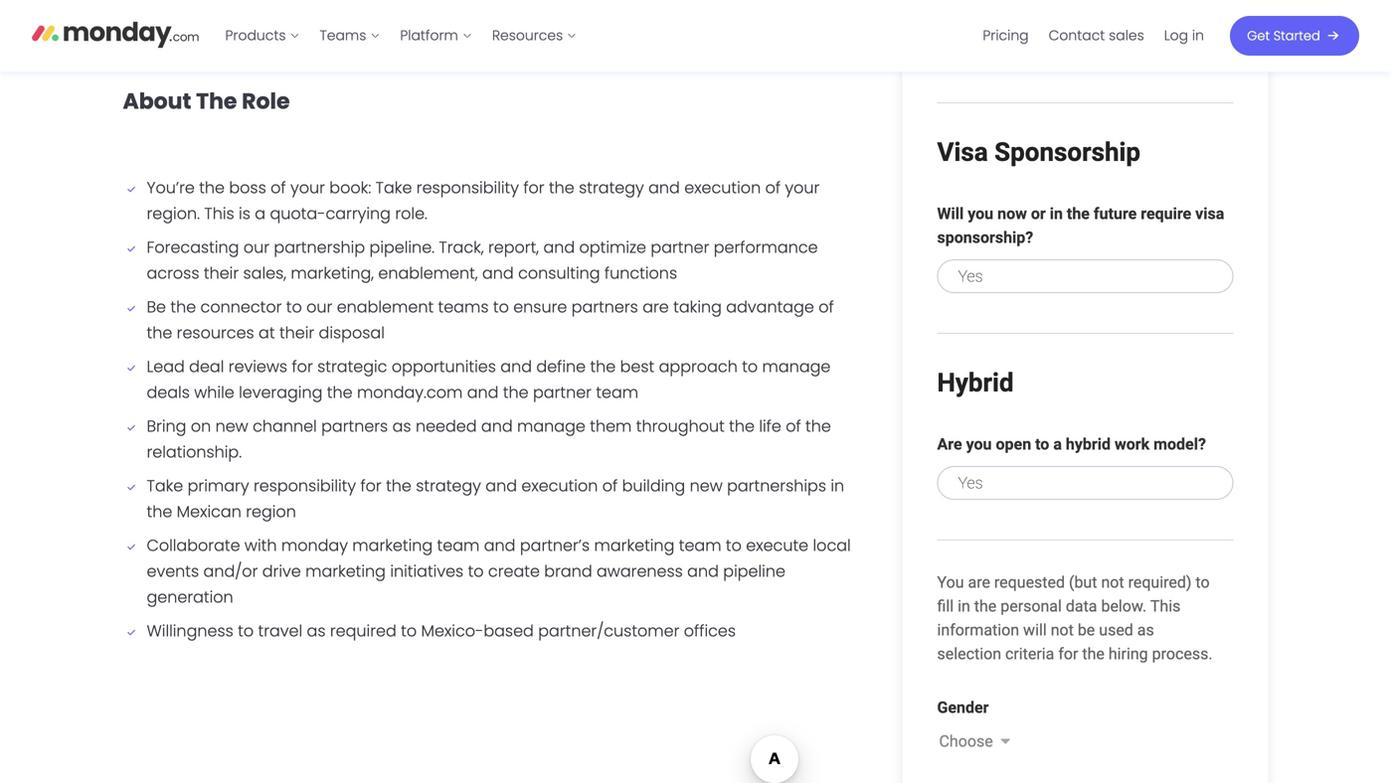 Task type: describe. For each thing, give the bounding box(es) containing it.
willingness to travel as required to mexico-based partner/customer offices
[[147, 620, 736, 643]]

partner inside lead deal reviews for strategic opportunities and define the best approach to manage deals while leveraging the monday.com and the partner team
[[533, 381, 592, 404]]

offices
[[684, 620, 736, 643]]

get started button
[[1231, 16, 1360, 56]]

2 your from the left
[[785, 176, 820, 199]]

strategy inside take primary responsibility for the strategy and execution of building new partnerships in the mexican region
[[416, 475, 481, 497]]

take
[[147, 475, 183, 497]]

their inside forecasting our partnership pipeline. track, report, and optimize partner performance across their sales, marketing, enablement, and consulting functions
[[204, 262, 239, 284]]

contact
[[1049, 26, 1106, 45]]

the right be at the top left of the page
[[171, 296, 196, 318]]

of for bring on new channel partners as needed and manage them throughout the life of the relationship.
[[786, 415, 802, 438]]

contact sales
[[1049, 26, 1145, 45]]

the down take
[[147, 501, 172, 523]]

responsibility inside take primary responsibility for the strategy and execution of building new partnerships in the mexican region
[[254, 475, 356, 497]]

to right teams
[[493, 296, 509, 318]]

boss
[[229, 176, 266, 199]]

and left pipeline
[[688, 560, 719, 583]]

track,
[[439, 236, 484, 259]]

the down strategic
[[327, 381, 353, 404]]

partnerships
[[727, 475, 827, 497]]

disposal
[[319, 322, 385, 344]]

connector
[[201, 296, 282, 318]]

leveraging
[[239, 381, 323, 404]]

resources link
[[482, 20, 587, 52]]

with
[[245, 535, 277, 557]]

log
[[1165, 26, 1189, 45]]

this
[[204, 202, 234, 225]]

events
[[147, 560, 199, 583]]

the
[[196, 86, 237, 116]]

​​take
[[376, 176, 412, 199]]

taking
[[674, 296, 722, 318]]

the up consulting
[[549, 176, 575, 199]]

marketing down the monday on the bottom
[[306, 560, 386, 583]]

you're
[[147, 176, 195, 199]]

them
[[590, 415, 632, 438]]

primary
[[188, 475, 249, 497]]

and up consulting
[[544, 236, 575, 259]]

teams
[[438, 296, 489, 318]]

relationship.
[[147, 441, 242, 463]]

take primary responsibility for the strategy and execution of building new partnerships in the mexican region
[[147, 475, 845, 523]]

sales
[[1109, 26, 1145, 45]]

partner's
[[520, 535, 590, 557]]

mexican
[[177, 501, 242, 523]]

and left define
[[501, 356, 532, 378]]

execution inside you're the boss of your book: ​​take responsibility for the strategy and execution of your region. this is a quota-carrying role.
[[685, 176, 761, 199]]

mexico-
[[421, 620, 484, 643]]

marketing,
[[291, 262, 374, 284]]

pipeline.
[[370, 236, 435, 259]]

to inside lead deal reviews for strategic opportunities and define the best approach to manage deals while leveraging the monday.com and the partner team
[[742, 356, 758, 378]]

team inside lead deal reviews for strategic opportunities and define the best approach to manage deals while leveraging the monday.com and the partner team
[[596, 381, 639, 404]]

partnership
[[274, 236, 365, 259]]

platform
[[400, 26, 458, 45]]

monday.com
[[357, 381, 463, 404]]

the right 'life'
[[806, 415, 832, 438]]

forecasting our partnership pipeline. track, report, and optimize partner performance across their sales, marketing, enablement, and consulting functions
[[147, 236, 818, 284]]

the up initiatives
[[386, 475, 412, 497]]

bring on new channel partners as needed and manage them throughout the life of the relationship.
[[147, 415, 832, 463]]

at
[[259, 322, 275, 344]]

partners inside "be the connector to our enablement teams to ensure partners are taking advantage of the resources at their disposal"
[[572, 296, 639, 318]]

to down the sales,
[[286, 296, 302, 318]]

collaborate
[[147, 535, 240, 557]]

bring
[[147, 415, 186, 438]]

based
[[484, 620, 534, 643]]

products
[[225, 26, 286, 45]]

drive
[[262, 560, 301, 583]]

enablement
[[337, 296, 434, 318]]

the down be at the top left of the page
[[147, 322, 172, 344]]

required
[[330, 620, 397, 643]]

resources
[[177, 322, 254, 344]]

on
[[191, 415, 211, 438]]

about the role
[[123, 86, 290, 116]]

our inside "be the connector to our enablement teams to ensure partners are taking advantage of the resources at their disposal"
[[307, 296, 333, 318]]

monday
[[281, 535, 348, 557]]

lead
[[147, 356, 185, 378]]

0 horizontal spatial team
[[437, 535, 480, 557]]

2 horizontal spatial team
[[679, 535, 722, 557]]

channel
[[253, 415, 317, 438]]

and/or
[[203, 560, 258, 583]]

execute
[[746, 535, 809, 557]]

partner/customer
[[538, 620, 680, 643]]

advantage
[[727, 296, 815, 318]]

forecasting
[[147, 236, 239, 259]]

region.
[[147, 202, 200, 225]]

get
[[1248, 27, 1271, 45]]

new inside bring on new channel partners as needed and manage them throughout the life of the relationship.
[[215, 415, 248, 438]]

a
[[255, 202, 266, 225]]

sales,
[[243, 262, 287, 284]]

define
[[537, 356, 586, 378]]

and inside take primary responsibility for the strategy and execution of building new partnerships in the mexican region
[[486, 475, 517, 497]]

carrying
[[326, 202, 391, 225]]

get started
[[1248, 27, 1321, 45]]

building
[[622, 475, 686, 497]]

for for strategy
[[361, 475, 382, 497]]

to left mexico-
[[401, 620, 417, 643]]

create
[[488, 560, 540, 583]]

main element
[[215, 0, 1360, 72]]



Task type: vqa. For each thing, say whether or not it's contained in the screenshot.
the right THE IN
yes



Task type: locate. For each thing, give the bounding box(es) containing it.
0 horizontal spatial as
[[307, 620, 326, 643]]

1 vertical spatial execution
[[522, 475, 598, 497]]

1 horizontal spatial your
[[785, 176, 820, 199]]

strategy
[[579, 176, 644, 199], [416, 475, 481, 497]]

their right at
[[279, 322, 315, 344]]

your up performance
[[785, 176, 820, 199]]

0 vertical spatial strategy
[[579, 176, 644, 199]]

best
[[620, 356, 655, 378]]

partners down strategic
[[321, 415, 388, 438]]

to up pipeline
[[726, 535, 742, 557]]

manage up 'life'
[[763, 356, 831, 378]]

to right 'approach'
[[742, 356, 758, 378]]

1 vertical spatial strategy
[[416, 475, 481, 497]]

1 list from the left
[[215, 0, 587, 72]]

new
[[215, 415, 248, 438], [690, 475, 723, 497]]

of right boss
[[271, 176, 286, 199]]

1 horizontal spatial as
[[393, 415, 411, 438]]

and down report,
[[482, 262, 514, 284]]

0 horizontal spatial responsibility
[[254, 475, 356, 497]]

2 horizontal spatial for
[[524, 176, 545, 199]]

their down forecasting in the left of the page
[[204, 262, 239, 284]]

our
[[244, 236, 270, 259], [307, 296, 333, 318]]

responsibility up "track,"
[[417, 176, 519, 199]]

are
[[643, 296, 669, 318]]

contact sales button
[[1039, 20, 1155, 52]]

be
[[147, 296, 166, 318]]

0 horizontal spatial execution
[[522, 475, 598, 497]]

1 horizontal spatial list
[[973, 0, 1215, 72]]

0 vertical spatial manage
[[763, 356, 831, 378]]

optimize
[[580, 236, 647, 259]]

responsibility inside you're the boss of your book: ​​take responsibility for the strategy and execution of your region. this is a quota-carrying role.
[[417, 176, 519, 199]]

our inside forecasting our partnership pipeline. track, report, and optimize partner performance across their sales, marketing, enablement, and consulting functions
[[244, 236, 270, 259]]

team up awareness
[[679, 535, 722, 557]]

partner up functions
[[651, 236, 710, 259]]

0 horizontal spatial partner
[[533, 381, 592, 404]]

new right on
[[215, 415, 248, 438]]

1 horizontal spatial execution
[[685, 176, 761, 199]]

for
[[524, 176, 545, 199], [292, 356, 313, 378], [361, 475, 382, 497]]

1 horizontal spatial strategy
[[579, 176, 644, 199]]

teams link
[[310, 20, 390, 52]]

role.
[[395, 202, 428, 225]]

1 vertical spatial manage
[[517, 415, 586, 438]]

brand
[[545, 560, 593, 583]]

0 horizontal spatial strategy
[[416, 475, 481, 497]]

your up quota-
[[290, 176, 325, 199]]

as right travel
[[307, 620, 326, 643]]

local
[[813, 535, 851, 557]]

products link
[[215, 20, 310, 52]]

while
[[194, 381, 235, 404]]

of inside bring on new channel partners as needed and manage them throughout the life of the relationship.
[[786, 415, 802, 438]]

1 horizontal spatial partners
[[572, 296, 639, 318]]

responsibility up 'region'
[[254, 475, 356, 497]]

0 vertical spatial their
[[204, 262, 239, 284]]

for for opportunities
[[292, 356, 313, 378]]

1 vertical spatial partners
[[321, 415, 388, 438]]

list containing pricing
[[973, 0, 1215, 72]]

1 vertical spatial in
[[831, 475, 845, 497]]

of inside "be the connector to our enablement teams to ensure partners are taking advantage of the resources at their disposal"
[[819, 296, 834, 318]]

execution inside take primary responsibility for the strategy and execution of building new partnerships in the mexican region
[[522, 475, 598, 497]]

of
[[271, 176, 286, 199], [766, 176, 781, 199], [819, 296, 834, 318], [786, 415, 802, 438], [603, 475, 618, 497]]

region
[[246, 501, 296, 523]]

new inside take primary responsibility for the strategy and execution of building new partnerships in the mexican region
[[690, 475, 723, 497]]

collaborate with monday marketing team and partner's marketing team to execute local events and/or drive marketing initiatives to create brand awareness and pipeline generation
[[147, 535, 851, 609]]

for inside take primary responsibility for the strategy and execution of building new partnerships in the mexican region
[[361, 475, 382, 497]]

0 vertical spatial partner
[[651, 236, 710, 259]]

of for be the connector to our enablement teams to ensure partners are taking advantage of the resources at their disposal
[[819, 296, 834, 318]]

execution up partner's in the bottom of the page
[[522, 475, 598, 497]]

manage left them
[[517, 415, 586, 438]]

1 horizontal spatial manage
[[763, 356, 831, 378]]

partner
[[651, 236, 710, 259], [533, 381, 592, 404]]

log in
[[1165, 26, 1205, 45]]

1 vertical spatial their
[[279, 322, 315, 344]]

1 horizontal spatial our
[[307, 296, 333, 318]]

marketing up awareness
[[594, 535, 675, 557]]

of right 'life'
[[786, 415, 802, 438]]

0 vertical spatial for
[[524, 176, 545, 199]]

0 horizontal spatial partners
[[321, 415, 388, 438]]

strategic
[[317, 356, 387, 378]]

manage inside lead deal reviews for strategic opportunities and define the best approach to manage deals while leveraging the monday.com and the partner team
[[763, 356, 831, 378]]

report,
[[488, 236, 539, 259]]

new right building in the bottom left of the page
[[690, 475, 723, 497]]

partners inside bring on new channel partners as needed and manage them throughout the life of the relationship.
[[321, 415, 388, 438]]

platform link
[[390, 20, 482, 52]]

the left "best"
[[590, 356, 616, 378]]

1 horizontal spatial team
[[596, 381, 639, 404]]

and down lead deal reviews for strategic opportunities and define the best approach to manage deals while leveraging the monday.com and the partner team
[[481, 415, 513, 438]]

strategy down needed
[[416, 475, 481, 497]]

of up performance
[[766, 176, 781, 199]]

0 horizontal spatial our
[[244, 236, 270, 259]]

team down "best"
[[596, 381, 639, 404]]

of inside take primary responsibility for the strategy and execution of building new partnerships in the mexican region
[[603, 475, 618, 497]]

role
[[242, 86, 290, 116]]

the up this
[[199, 176, 225, 199]]

awareness
[[597, 560, 683, 583]]

willingness
[[147, 620, 234, 643]]

approach
[[659, 356, 738, 378]]

started
[[1274, 27, 1321, 45]]

0 vertical spatial partners
[[572, 296, 639, 318]]

in right the log
[[1193, 26, 1205, 45]]

deal
[[189, 356, 224, 378]]

across
[[147, 262, 199, 284]]

be the connector to our enablement teams to ensure partners are taking advantage of the resources at their disposal
[[147, 296, 834, 344]]

list
[[215, 0, 587, 72], [973, 0, 1215, 72]]

2 list from the left
[[973, 0, 1215, 72]]

and down the opportunities
[[467, 381, 499, 404]]

to left create
[[468, 560, 484, 583]]

1 vertical spatial our
[[307, 296, 333, 318]]

needed
[[416, 415, 477, 438]]

their inside "be the connector to our enablement teams to ensure partners are taking advantage of the resources at their disposal"
[[279, 322, 315, 344]]

quota-
[[270, 202, 326, 225]]

functions
[[605, 262, 678, 284]]

1 vertical spatial partner
[[533, 381, 592, 404]]

responsibility
[[417, 176, 519, 199], [254, 475, 356, 497]]

partner down define
[[533, 381, 592, 404]]

2 vertical spatial for
[[361, 475, 382, 497]]

is
[[239, 202, 251, 225]]

0 horizontal spatial for
[[292, 356, 313, 378]]

teams
[[320, 26, 366, 45]]

list containing products
[[215, 0, 587, 72]]

0 horizontal spatial their
[[204, 262, 239, 284]]

monday.com logo image
[[32, 13, 199, 55]]

execution
[[685, 176, 761, 199], [522, 475, 598, 497]]

marketing up initiatives
[[352, 535, 433, 557]]

1 horizontal spatial in
[[1193, 26, 1205, 45]]

and up functions
[[649, 176, 680, 199]]

the left 'life'
[[729, 415, 755, 438]]

1 vertical spatial new
[[690, 475, 723, 497]]

about
[[123, 86, 191, 116]]

1 horizontal spatial partner
[[651, 236, 710, 259]]

to left travel
[[238, 620, 254, 643]]

our up the sales,
[[244, 236, 270, 259]]

ensure
[[514, 296, 567, 318]]

generation
[[147, 586, 233, 609]]

the
[[199, 176, 225, 199], [549, 176, 575, 199], [171, 296, 196, 318], [147, 322, 172, 344], [590, 356, 616, 378], [327, 381, 353, 404], [503, 381, 529, 404], [729, 415, 755, 438], [806, 415, 832, 438], [386, 475, 412, 497], [147, 501, 172, 523]]

manage
[[763, 356, 831, 378], [517, 415, 586, 438]]

our down marketing,
[[307, 296, 333, 318]]

in up local
[[831, 475, 845, 497]]

as
[[393, 415, 411, 438], [307, 620, 326, 643]]

1 horizontal spatial for
[[361, 475, 382, 497]]

team
[[596, 381, 639, 404], [437, 535, 480, 557], [679, 535, 722, 557]]

as down the monday.com
[[393, 415, 411, 438]]

lead deal reviews for strategic opportunities and define the best approach to manage deals while leveraging the monday.com and the partner team
[[147, 356, 831, 404]]

your
[[290, 176, 325, 199], [785, 176, 820, 199]]

1 horizontal spatial responsibility
[[417, 176, 519, 199]]

0 vertical spatial execution
[[685, 176, 761, 199]]

0 horizontal spatial new
[[215, 415, 248, 438]]

0 horizontal spatial list
[[215, 0, 587, 72]]

opportunities
[[392, 356, 496, 378]]

reviews
[[229, 356, 288, 378]]

1 vertical spatial for
[[292, 356, 313, 378]]

1 horizontal spatial new
[[690, 475, 723, 497]]

you're the boss of your book: ​​take responsibility for the strategy and execution of your region. this is a quota-carrying role.
[[147, 176, 820, 225]]

0 vertical spatial as
[[393, 415, 411, 438]]

partners down functions
[[572, 296, 639, 318]]

0 vertical spatial responsibility
[[417, 176, 519, 199]]

of left building in the bottom left of the page
[[603, 475, 618, 497]]

0 horizontal spatial manage
[[517, 415, 586, 438]]

1 your from the left
[[290, 176, 325, 199]]

strategy inside you're the boss of your book: ​​take responsibility for the strategy and execution of your region. this is a quota-carrying role.
[[579, 176, 644, 199]]

and inside bring on new channel partners as needed and manage them throughout the life of the relationship.
[[481, 415, 513, 438]]

team up initiatives
[[437, 535, 480, 557]]

the up bring on new channel partners as needed and manage them throughout the life of the relationship.
[[503, 381, 529, 404]]

1 vertical spatial as
[[307, 620, 326, 643]]

book:
[[330, 176, 371, 199]]

pricing link
[[973, 20, 1039, 52]]

0 vertical spatial our
[[244, 236, 270, 259]]

execution up performance
[[685, 176, 761, 199]]

and down bring on new channel partners as needed and manage them throughout the life of the relationship.
[[486, 475, 517, 497]]

and up create
[[484, 535, 516, 557]]

performance
[[714, 236, 818, 259]]

1 vertical spatial responsibility
[[254, 475, 356, 497]]

enablement,
[[378, 262, 478, 284]]

initiatives
[[390, 560, 464, 583]]

for inside lead deal reviews for strategic opportunities and define the best approach to manage deals while leveraging the monday.com and the partner team
[[292, 356, 313, 378]]

0 horizontal spatial your
[[290, 176, 325, 199]]

travel
[[258, 620, 303, 643]]

as inside bring on new channel partners as needed and manage them throughout the life of the relationship.
[[393, 415, 411, 438]]

for inside you're the boss of your book: ​​take responsibility for the strategy and execution of your region. this is a quota-carrying role.
[[524, 176, 545, 199]]

1 horizontal spatial their
[[279, 322, 315, 344]]

of for you're the boss of your book: ​​take responsibility for the strategy and execution of your region. this is a quota-carrying role.
[[766, 176, 781, 199]]

pipeline
[[724, 560, 786, 583]]

deals
[[147, 381, 190, 404]]

strategy up optimize
[[579, 176, 644, 199]]

0 vertical spatial in
[[1193, 26, 1205, 45]]

manage inside bring on new channel partners as needed and manage them throughout the life of the relationship.
[[517, 415, 586, 438]]

0 vertical spatial new
[[215, 415, 248, 438]]

consulting
[[518, 262, 600, 284]]

of right advantage
[[819, 296, 834, 318]]

partner inside forecasting our partnership pipeline. track, report, and optimize partner performance across their sales, marketing, enablement, and consulting functions
[[651, 236, 710, 259]]

in inside take primary responsibility for the strategy and execution of building new partnerships in the mexican region
[[831, 475, 845, 497]]

and inside you're the boss of your book: ​​take responsibility for the strategy and execution of your region. this is a quota-carrying role.
[[649, 176, 680, 199]]

0 horizontal spatial in
[[831, 475, 845, 497]]



